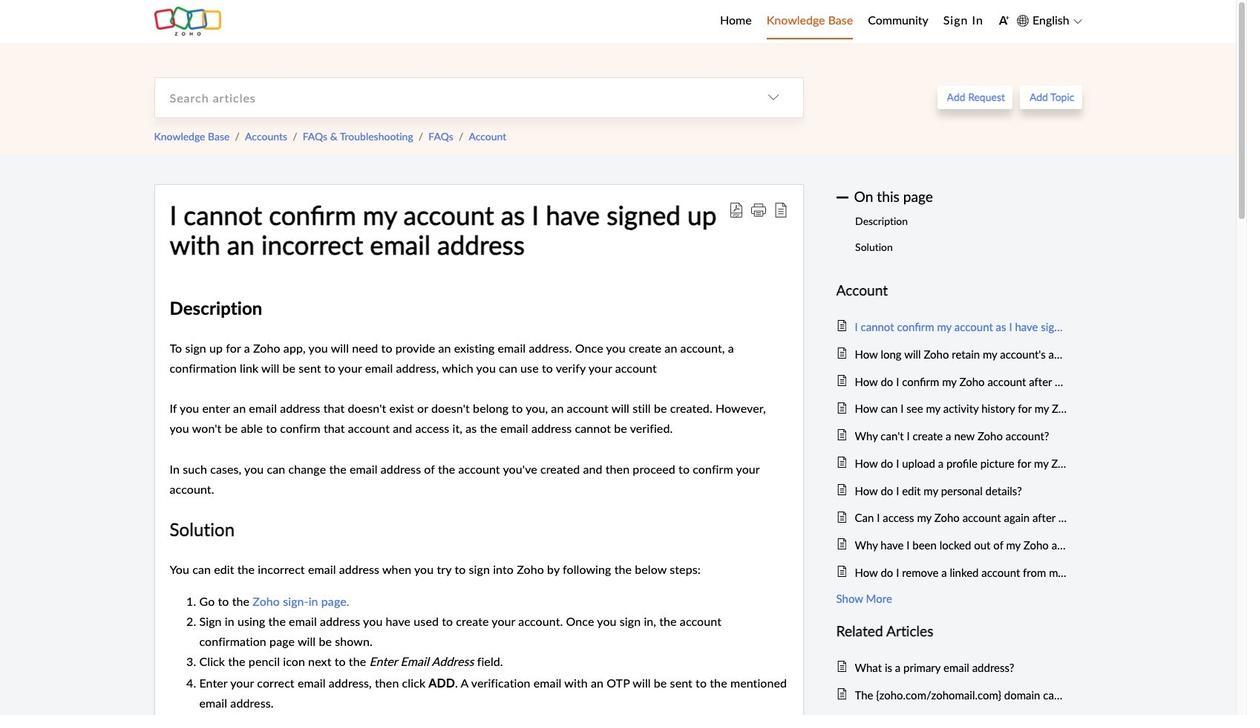 Task type: describe. For each thing, give the bounding box(es) containing it.
user preference image
[[999, 15, 1010, 26]]

choose languages element
[[1017, 11, 1083, 30]]

choose category element
[[744, 78, 803, 117]]

Search articles field
[[155, 78, 744, 117]]

reader view image
[[774, 202, 788, 217]]

choose category image
[[768, 91, 780, 103]]

2 heading from the top
[[837, 620, 1068, 643]]

download as pdf image
[[729, 202, 744, 217]]



Task type: locate. For each thing, give the bounding box(es) containing it.
1 heading from the top
[[837, 279, 1068, 302]]

0 vertical spatial heading
[[837, 279, 1068, 302]]

heading
[[837, 279, 1068, 302], [837, 620, 1068, 643]]

1 vertical spatial heading
[[837, 620, 1068, 643]]

user preference element
[[999, 10, 1010, 33]]



